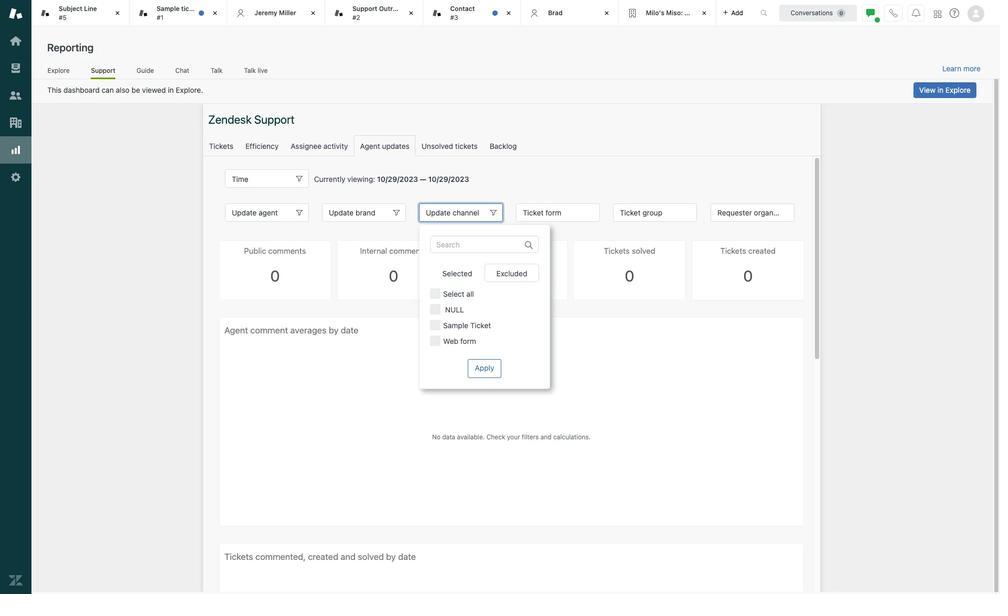 Task type: vqa. For each thing, say whether or not it's contained in the screenshot.
"Support" inside Support Outreach #2
no



Task type: describe. For each thing, give the bounding box(es) containing it.
customers image
[[9, 89, 23, 102]]

view in explore button
[[914, 82, 977, 98]]

4 close image from the left
[[700, 8, 710, 18]]

jeremy miller
[[255, 9, 296, 17]]

explore inside button
[[946, 86, 971, 94]]

subject line #5
[[59, 5, 97, 21]]

zendesk products image
[[934, 10, 942, 18]]

viewed
[[142, 86, 166, 94]]

also
[[116, 86, 130, 94]]

brad tab
[[521, 0, 619, 26]]

reporting
[[47, 41, 94, 54]]

learn more link
[[943, 64, 981, 73]]

1 in from the left
[[168, 86, 174, 94]]

can
[[102, 86, 114, 94]]

contact #3
[[450, 5, 475, 21]]

explore.
[[176, 86, 203, 94]]

learn
[[943, 64, 962, 73]]

button displays agent's chat status as online. image
[[867, 9, 875, 17]]

tab containing support outreach
[[325, 0, 423, 26]]

jeremy miller tab
[[227, 0, 325, 26]]

#5
[[59, 13, 67, 21]]

get help image
[[950, 8, 960, 18]]

get started image
[[9, 34, 23, 48]]

outreach
[[379, 5, 408, 13]]

dashboard
[[64, 86, 100, 94]]

views image
[[9, 61, 23, 75]]

contact
[[450, 5, 475, 13]]

chat link
[[175, 66, 190, 78]]

support link
[[91, 66, 115, 79]]

explore link
[[47, 66, 70, 78]]

2 close image from the left
[[406, 8, 416, 18]]

conversations button
[[780, 4, 857, 21]]

line
[[84, 5, 97, 13]]

subject
[[59, 5, 82, 13]]

this dashboard can also be viewed in explore.
[[47, 86, 203, 94]]

main element
[[0, 0, 31, 594]]

#1 tab
[[129, 0, 227, 26]]

this
[[47, 86, 62, 94]]

zendesk image
[[9, 574, 23, 588]]

brad
[[548, 9, 563, 17]]



Task type: locate. For each thing, give the bounding box(es) containing it.
0 horizontal spatial in
[[168, 86, 174, 94]]

zendesk support image
[[9, 7, 23, 20]]

#2
[[353, 13, 360, 21]]

1 vertical spatial support
[[91, 66, 115, 74]]

view in explore
[[920, 86, 971, 94]]

support outreach #2
[[353, 5, 408, 21]]

explore down learn more "link"
[[946, 86, 971, 94]]

1 talk from the left
[[211, 66, 223, 74]]

live
[[258, 66, 268, 74]]

talk live link
[[244, 66, 268, 78]]

support up #2
[[353, 5, 378, 13]]

learn more
[[943, 64, 981, 73]]

1 horizontal spatial close image
[[308, 8, 318, 18]]

2 talk from the left
[[244, 66, 256, 74]]

notifications image
[[912, 9, 921, 17]]

reporting image
[[9, 143, 23, 157]]

3 close image from the left
[[504, 8, 514, 18]]

close image right line
[[112, 8, 123, 18]]

2 in from the left
[[938, 86, 944, 94]]

0 horizontal spatial close image
[[210, 8, 220, 18]]

3 close image from the left
[[602, 8, 612, 18]]

in inside button
[[938, 86, 944, 94]]

support for support
[[91, 66, 115, 74]]

guide link
[[136, 66, 154, 78]]

close image left jeremy
[[210, 8, 220, 18]]

add
[[732, 9, 743, 17]]

talk link
[[211, 66, 223, 78]]

1 vertical spatial explore
[[946, 86, 971, 94]]

tabs tab list
[[31, 0, 750, 26]]

admin image
[[9, 171, 23, 184]]

tab containing contact
[[423, 0, 521, 26]]

support for support outreach #2
[[353, 5, 378, 13]]

in right the viewed at left
[[168, 86, 174, 94]]

3 tab from the left
[[423, 0, 521, 26]]

1 horizontal spatial in
[[938, 86, 944, 94]]

talk for talk live
[[244, 66, 256, 74]]

support
[[353, 5, 378, 13], [91, 66, 115, 74]]

talk
[[211, 66, 223, 74], [244, 66, 256, 74]]

1 tab from the left
[[31, 0, 129, 26]]

0 horizontal spatial support
[[91, 66, 115, 74]]

1 horizontal spatial explore
[[946, 86, 971, 94]]

2 close image from the left
[[308, 8, 318, 18]]

#3
[[450, 13, 458, 21]]

in right view at the top right
[[938, 86, 944, 94]]

0 vertical spatial support
[[353, 5, 378, 13]]

1 close image from the left
[[210, 8, 220, 18]]

0 horizontal spatial talk
[[211, 66, 223, 74]]

talk right chat
[[211, 66, 223, 74]]

close image right contact #3
[[504, 8, 514, 18]]

close image inside brad tab
[[602, 8, 612, 18]]

talk for talk
[[211, 66, 223, 74]]

1 horizontal spatial support
[[353, 5, 378, 13]]

close image right miller in the left top of the page
[[308, 8, 318, 18]]

close image inside #1 "tab"
[[210, 8, 220, 18]]

chat
[[175, 66, 189, 74]]

0 vertical spatial explore
[[48, 66, 70, 74]]

guide
[[137, 66, 154, 74]]

add button
[[717, 0, 750, 26]]

be
[[132, 86, 140, 94]]

close image
[[210, 8, 220, 18], [308, 8, 318, 18], [504, 8, 514, 18]]

miller
[[279, 9, 296, 17]]

talk left live
[[244, 66, 256, 74]]

1 horizontal spatial talk
[[244, 66, 256, 74]]

close image for #3
[[504, 8, 514, 18]]

close image left add popup button
[[700, 8, 710, 18]]

view
[[920, 86, 936, 94]]

in
[[168, 86, 174, 94], [938, 86, 944, 94]]

0 horizontal spatial explore
[[48, 66, 70, 74]]

2 tab from the left
[[325, 0, 423, 26]]

close image right brad
[[602, 8, 612, 18]]

tab containing subject line
[[31, 0, 129, 26]]

talk inside talk link
[[211, 66, 223, 74]]

conversations
[[791, 9, 833, 17]]

talk live
[[244, 66, 268, 74]]

close image
[[112, 8, 123, 18], [406, 8, 416, 18], [602, 8, 612, 18], [700, 8, 710, 18]]

4 tab from the left
[[619, 0, 717, 26]]

close image inside jeremy miller tab
[[308, 8, 318, 18]]

tab
[[31, 0, 129, 26], [325, 0, 423, 26], [423, 0, 521, 26], [619, 0, 717, 26]]

talk inside talk live link
[[244, 66, 256, 74]]

organizations image
[[9, 116, 23, 130]]

close image left #3
[[406, 8, 416, 18]]

jeremy
[[255, 9, 277, 17]]

close image for #1
[[210, 8, 220, 18]]

#1
[[157, 13, 164, 21]]

support up can
[[91, 66, 115, 74]]

more
[[964, 64, 981, 73]]

1 close image from the left
[[112, 8, 123, 18]]

support inside support outreach #2
[[353, 5, 378, 13]]

explore up this
[[48, 66, 70, 74]]

2 horizontal spatial close image
[[504, 8, 514, 18]]

explore
[[48, 66, 70, 74], [946, 86, 971, 94]]



